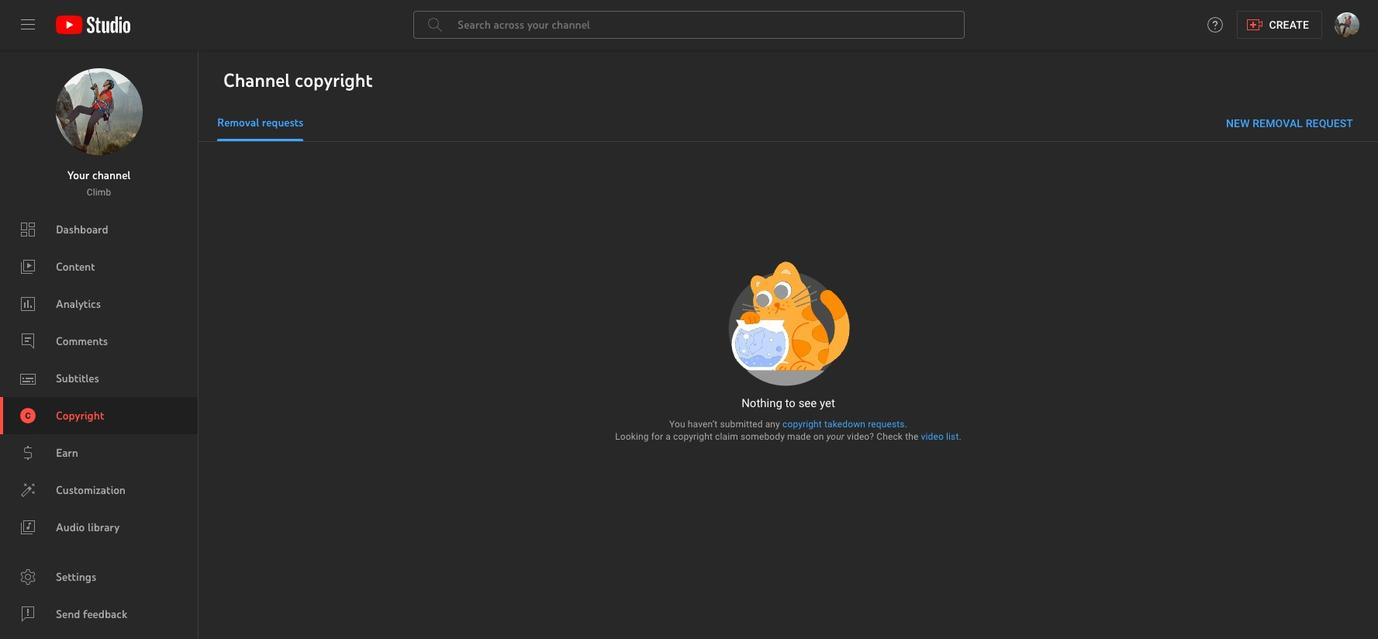 Task type: describe. For each thing, give the bounding box(es) containing it.
content link
[[0, 248, 198, 285]]

dashboard button
[[0, 211, 198, 248]]

analytics
[[56, 297, 101, 311]]

subtitles
[[56, 371, 99, 385]]

any
[[765, 419, 780, 430]]

content button
[[0, 248, 198, 285]]

settings button
[[0, 558, 198, 596]]

Search across your channel field
[[413, 11, 965, 39]]

request
[[1306, 117, 1353, 130]]

create
[[1269, 19, 1309, 31]]

removal requests
[[217, 116, 304, 130]]

dashboard
[[56, 223, 108, 237]]

comments button
[[0, 323, 198, 360]]

check
[[877, 431, 903, 442]]

comments
[[56, 334, 108, 348]]

0 vertical spatial requests
[[262, 116, 304, 130]]

for
[[651, 431, 663, 442]]

video list link
[[921, 431, 959, 442]]

subtitles button
[[0, 360, 198, 397]]

copyright takedown requests link
[[783, 419, 905, 430]]

climb
[[87, 187, 111, 198]]

audio
[[56, 520, 85, 534]]

earn
[[56, 446, 78, 460]]

somebody
[[741, 431, 785, 442]]

channel
[[92, 168, 131, 182]]

1 vertical spatial .
[[959, 431, 961, 442]]

haven't
[[688, 419, 718, 430]]

content
[[56, 260, 95, 274]]

takedown
[[824, 419, 866, 430]]

analytics button
[[0, 285, 198, 323]]

audio library
[[56, 520, 119, 534]]

audio library button
[[0, 509, 198, 546]]

submitted
[[720, 419, 763, 430]]

removal
[[1253, 117, 1303, 130]]

library
[[88, 520, 119, 534]]

send feedback button
[[0, 596, 198, 633]]

requests inside you haven't submitted any copyright takedown requests . looking for a copyright claim somebody made on your video?       check the video list .
[[868, 419, 905, 430]]

new removal request button
[[1220, 109, 1359, 137]]

send
[[56, 607, 80, 621]]

video?
[[847, 431, 874, 442]]

dashboard link
[[0, 211, 198, 248]]

audio library link
[[0, 509, 198, 546]]

a
[[666, 431, 671, 442]]



Task type: locate. For each thing, give the bounding box(es) containing it.
0 horizontal spatial .
[[905, 419, 907, 430]]

to
[[785, 396, 796, 410]]

on
[[813, 431, 824, 442]]

copyright
[[295, 68, 372, 92], [783, 419, 822, 430], [673, 431, 713, 442]]

nothing
[[742, 396, 782, 410]]

requests
[[262, 116, 304, 130], [868, 419, 905, 430]]

0 horizontal spatial copyright
[[295, 68, 372, 92]]

copyright
[[56, 409, 104, 423]]

nothing to see yet
[[742, 396, 835, 410]]

1 vertical spatial requests
[[868, 419, 905, 430]]

copyright button
[[0, 397, 198, 434]]

customization button
[[0, 472, 198, 509]]

2 vertical spatial copyright
[[673, 431, 713, 442]]

. up the
[[905, 419, 907, 430]]

0 vertical spatial .
[[905, 419, 907, 430]]

1 horizontal spatial requests
[[868, 419, 905, 430]]

2 horizontal spatial copyright
[[783, 419, 822, 430]]

.
[[905, 419, 907, 430], [959, 431, 961, 442]]

analytics link
[[0, 285, 198, 323]]

1 vertical spatial copyright
[[783, 419, 822, 430]]

settings
[[56, 570, 96, 584]]

requests up check
[[868, 419, 905, 430]]

the
[[905, 431, 919, 442]]

1 horizontal spatial copyright
[[673, 431, 713, 442]]

feedback
[[83, 607, 127, 621]]

0 vertical spatial copyright
[[295, 68, 372, 92]]

account image
[[1335, 12, 1359, 37]]

climb image
[[56, 68, 143, 155]]

channel
[[223, 68, 290, 92]]

made
[[787, 431, 811, 442]]

copyright up made
[[783, 419, 822, 430]]

video
[[921, 431, 944, 442]]

subtitles link
[[0, 360, 198, 397]]

customization link
[[0, 472, 198, 509]]

earn button
[[0, 434, 198, 472]]

create button
[[1237, 11, 1322, 39]]

copyright down haven't
[[673, 431, 713, 442]]

looking
[[615, 431, 649, 442]]

claim
[[715, 431, 738, 442]]

copyright link
[[0, 397, 198, 434]]

requests right removal
[[262, 116, 304, 130]]

removal
[[217, 116, 259, 130]]

you haven't submitted any copyright takedown requests . looking for a copyright claim somebody made on your video?       check the video list .
[[615, 419, 961, 442]]

see
[[798, 396, 817, 410]]

1 horizontal spatial .
[[959, 431, 961, 442]]

send feedback
[[56, 607, 127, 621]]

list
[[946, 431, 959, 442]]

0 horizontal spatial requests
[[262, 116, 304, 130]]

copyright right channel
[[295, 68, 372, 92]]

. right video
[[959, 431, 961, 442]]

earn link
[[0, 434, 198, 472]]

customization
[[56, 483, 126, 497]]

you
[[669, 419, 685, 430]]

comments link
[[0, 323, 198, 360]]

channel copyright
[[223, 68, 372, 92]]

your
[[67, 168, 89, 182]]

yet
[[820, 396, 835, 410]]

new removal request
[[1226, 117, 1353, 130]]

your channel climb
[[67, 168, 131, 198]]

your
[[826, 431, 844, 442]]

new
[[1226, 117, 1250, 130]]



Task type: vqa. For each thing, say whether or not it's contained in the screenshot.
. to the top
yes



